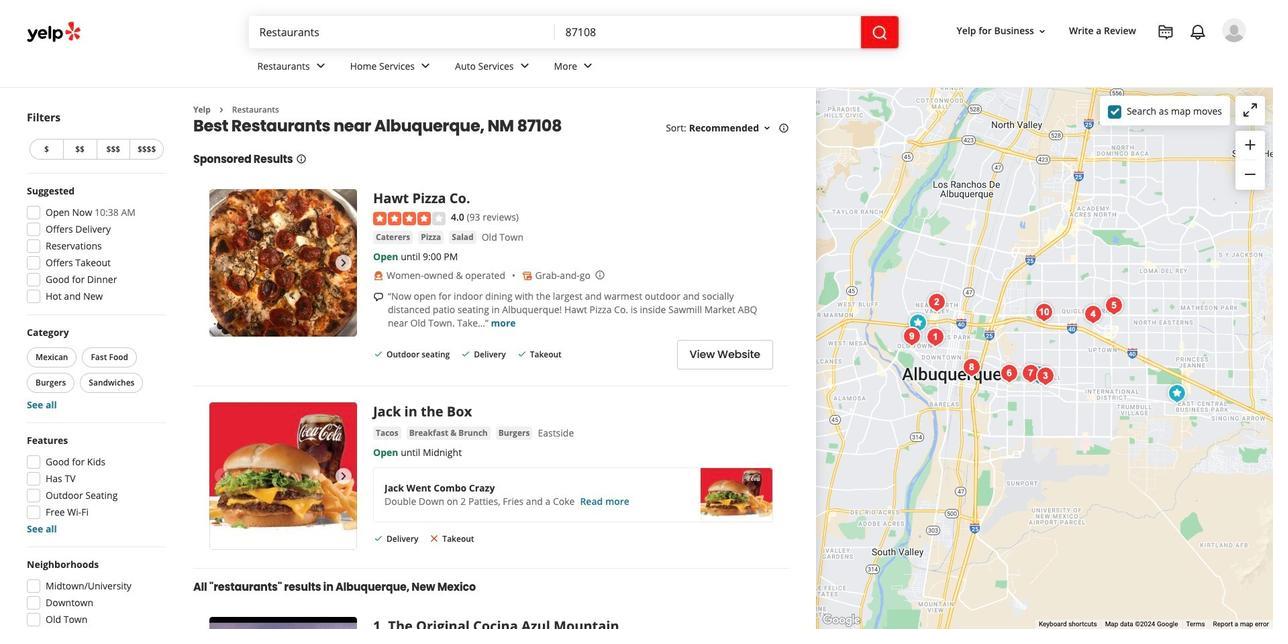 Task type: describe. For each thing, give the bounding box(es) containing it.
16 speech v2 image
[[373, 292, 384, 303]]

tasty noodles & dumplings image
[[1080, 301, 1107, 328]]

rustic on the green image
[[1031, 299, 1058, 326]]

none field things to do, nail salons, plumbers
[[249, 16, 555, 48]]

3128 social house image
[[1018, 360, 1045, 387]]

4 star rating image
[[373, 212, 446, 226]]

antiquity restaurant image
[[899, 323, 926, 350]]

2 slideshow element from the top
[[210, 403, 357, 551]]

salt and board image
[[996, 360, 1023, 387]]

the original cocina azul mountain image
[[922, 324, 949, 351]]

zoom out image
[[1243, 167, 1259, 183]]

hawt pizza co. image
[[905, 310, 932, 337]]

2 16 checkmark v2 image from the left
[[461, 349, 472, 360]]

address, neighborhood, city, state or zip text field
[[555, 16, 861, 48]]

sixty six acres image
[[924, 289, 951, 316]]

3 16 checkmark v2 image from the left
[[517, 349, 528, 360]]

kendall p. image
[[1223, 18, 1247, 42]]

2 24 chevron down v2 image from the left
[[418, 58, 434, 74]]

16 close v2 image
[[429, 534, 440, 544]]

16 chevron down v2 image
[[1037, 26, 1048, 37]]

16 women owned v2 image
[[373, 270, 384, 281]]

search image
[[872, 25, 888, 41]]

google image
[[820, 612, 864, 630]]

expand map image
[[1243, 102, 1259, 118]]

next image for 1st slideshow element
[[336, 255, 352, 272]]

3 24 chevron down v2 image from the left
[[517, 58, 533, 74]]

1 slideshow element from the top
[[210, 190, 357, 337]]

previous image
[[215, 469, 231, 485]]

things to do, nail salons, plumbers text field
[[249, 16, 555, 48]]

1 horizontal spatial 16 info v2 image
[[779, 123, 790, 134]]

16 grab and go v2 image
[[522, 270, 533, 281]]

map region
[[685, 0, 1274, 630]]



Task type: locate. For each thing, give the bounding box(es) containing it.
24 chevron down v2 image
[[313, 58, 329, 74], [418, 58, 434, 74], [517, 58, 533, 74], [580, 58, 596, 74]]

projects image
[[1158, 24, 1175, 40]]

2 none field from the left
[[555, 16, 861, 48]]

4 24 chevron down v2 image from the left
[[580, 58, 596, 74]]

zoom in image
[[1243, 137, 1259, 153]]

1 vertical spatial next image
[[336, 469, 352, 485]]

none field 'address, neighborhood, city, state or zip'
[[555, 16, 861, 48]]

16 chevron right v2 image
[[216, 105, 227, 115]]

0 vertical spatial next image
[[336, 255, 352, 272]]

None search field
[[249, 16, 899, 48]]

group
[[1236, 131, 1266, 190], [23, 185, 167, 308], [24, 326, 167, 412], [23, 434, 167, 537], [23, 559, 167, 630]]

1 16 checkmark v2 image from the left
[[373, 349, 384, 360]]

jack in the box image
[[1164, 380, 1191, 407]]

1 horizontal spatial 16 checkmark v2 image
[[461, 349, 472, 360]]

16 checkmark v2 image
[[373, 349, 384, 360], [461, 349, 472, 360], [517, 349, 528, 360]]

16 checkmark v2 image
[[373, 534, 384, 544]]

0 vertical spatial slideshow element
[[210, 190, 357, 337]]

notifications image
[[1191, 24, 1207, 40]]

2 horizontal spatial 16 checkmark v2 image
[[517, 349, 528, 360]]

0 vertical spatial 16 info v2 image
[[779, 123, 790, 134]]

None field
[[249, 16, 555, 48], [555, 16, 861, 48]]

user actions element
[[947, 17, 1266, 99]]

fork & fig image
[[1101, 292, 1128, 319]]

next image
[[336, 255, 352, 272], [336, 469, 352, 485]]

info icon image
[[595, 270, 606, 281], [595, 270, 606, 281]]

slideshow element
[[210, 190, 357, 337], [210, 403, 357, 551]]

1 vertical spatial slideshow element
[[210, 403, 357, 551]]

0 horizontal spatial 16 checkmark v2 image
[[373, 349, 384, 360]]

previous image
[[215, 255, 231, 272]]

business categories element
[[247, 48, 1247, 87]]

16 info v2 image
[[779, 123, 790, 134], [296, 154, 307, 165]]

the farmacy image
[[1032, 363, 1059, 390]]

the grove cafe & market image
[[959, 354, 985, 381]]

1 vertical spatial 16 info v2 image
[[296, 154, 307, 165]]

2 next image from the top
[[336, 469, 352, 485]]

1 next image from the top
[[336, 255, 352, 272]]

central bodega image
[[1025, 362, 1052, 388]]

0 horizontal spatial 16 info v2 image
[[296, 154, 307, 165]]

next image for first slideshow element from the bottom
[[336, 469, 352, 485]]

16 chevron down v2 image
[[762, 123, 773, 134]]

1 none field from the left
[[249, 16, 555, 48]]

1 24 chevron down v2 image from the left
[[313, 58, 329, 74]]



Task type: vqa. For each thing, say whether or not it's contained in the screenshot.
The Original Cocina Azul Mountain icon
yes



